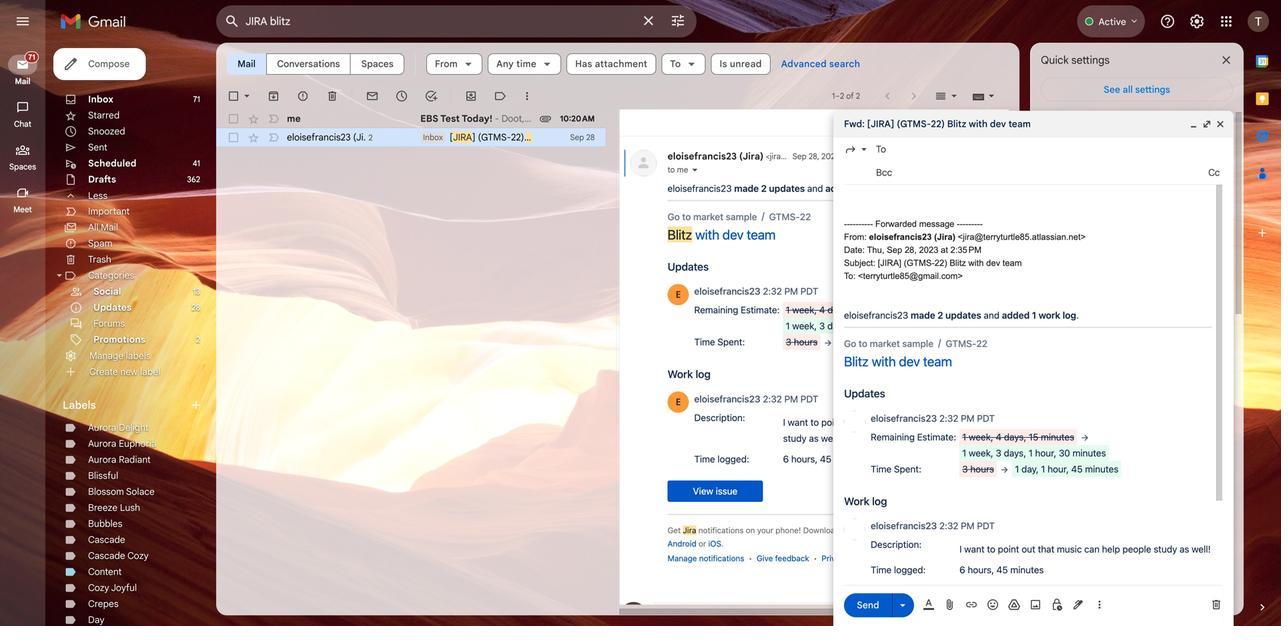 Task type: describe. For each thing, give the bounding box(es) containing it.
15 for → icon inside message body text box
[[1029, 431, 1039, 442]]

estimate: for → icon inside message body text box
[[918, 431, 957, 442]]

want for → icon inside message body text box
[[965, 544, 985, 555]]

android link
[[668, 539, 697, 548]]

0 horizontal spatial day,
[[845, 337, 862, 348]]

all mail
[[88, 222, 118, 233]]

bcc
[[876, 167, 893, 179]]

inbox for inbox type
[[1043, 430, 1064, 440]]

28, inside ---------- forwarded message --------- from: eloisefrancis23 (jira) <jira@terryturtle85.atlassian.net> date: thu, sep 28, 2023 at 2:35 pm subject: [jira] (gtms-22) blitz with dev team to:  <terryturtle85@gmail.com>
[[905, 245, 917, 255]]

go to market sample link for → icon inside message body text box
[[844, 338, 934, 349]]

[
[[450, 131, 453, 143]]

as inside message body text box
[[1180, 544, 1190, 555]]

2023
[[919, 245, 939, 255]]

advanced search options image
[[665, 7, 692, 34]]

minimize image
[[1189, 119, 1200, 129]]

attachment
[[595, 58, 648, 70]]

1 vertical spatial 28
[[192, 303, 200, 313]]

with inside row
[[547, 131, 565, 143]]

crepes link
[[88, 598, 119, 610]]

---------- forwarded message --------- from: eloisefrancis23 (jira) <jira@terryturtle85.atlassian.net> date: thu, sep 28, 2023 at 2:35 pm subject: [jira] (gtms-22) blitz with dev team to:  <terryturtle85@gmail.com>
[[844, 219, 1086, 281]]

solace
[[126, 486, 155, 498]]

attach files image
[[944, 598, 957, 611]]

bubbles
[[88, 518, 122, 530]]

time
[[517, 58, 537, 70]]

music for the leftmost → icon
[[881, 417, 906, 428]]

0 vertical spatial (jira)
[[739, 150, 764, 162]]

row containing me
[[216, 109, 606, 128]]

unread
[[730, 58, 762, 70]]

day, inside message body text box
[[1022, 463, 1039, 474]]

snoozed
[[88, 125, 125, 137]]

subject:
[[844, 258, 876, 268]]

see
[[1104, 84, 1121, 95]]

delete image
[[326, 89, 339, 103]]

promotions link
[[93, 334, 145, 345]]

0 horizontal spatial can
[[908, 417, 923, 428]]

scheduled
[[88, 158, 137, 169]]

0 vertical spatial .
[[900, 183, 903, 194]]

policy
[[851, 554, 873, 563]]

updates inside main content
[[769, 183, 805, 194]]

manage notifications • give feedback • privacy policy
[[668, 554, 873, 563]]

search
[[830, 58, 861, 70]]

sep for sep 28
[[570, 132, 584, 143]]

→ image for → icon inside message body text box
[[1080, 433, 1091, 443]]

chat heading
[[0, 119, 45, 129]]

0 vertical spatial 22)
[[931, 118, 945, 130]]

0 vertical spatial [jira]
[[867, 118, 895, 130]]

window.
[[867, 607, 901, 619]]

spaces inside button
[[361, 58, 394, 70]]

Search in mail text field
[[246, 15, 633, 28]]

all
[[1123, 84, 1133, 95]]

cc
[[1209, 167, 1220, 179]]

scheduled link
[[88, 158, 137, 169]]

1 jira from the left
[[683, 526, 697, 535]]

has attachment button
[[567, 53, 656, 75]]

0 horizontal spatial that
[[862, 417, 878, 428]]

social link
[[93, 286, 121, 297]]

can inside message body text box
[[1085, 544, 1100, 555]]

0 vertical spatial as
[[809, 433, 819, 444]]

10:20 am
[[560, 114, 595, 124]]

conversations button
[[266, 52, 351, 76]]

you
[[659, 607, 674, 619]]

mail button
[[227, 52, 266, 76]]

Message Body text field
[[844, 192, 1213, 626]]

joyful
[[111, 582, 137, 594]]

0 vertical spatial cozy
[[127, 550, 149, 562]]

added inside message body text box
[[1002, 310, 1030, 321]]

more image
[[521, 89, 534, 103]]

insert signature image
[[1072, 598, 1085, 611]]

study for the leftmost → icon
[[783, 433, 807, 444]]

market for 'go to market sample' link within the message body text box
[[870, 338, 900, 349]]

promotions
[[93, 334, 145, 345]]

gmail image
[[60, 8, 133, 35]]

a
[[819, 607, 824, 619]]

hours, inside message body text box
[[968, 564, 994, 575]]

first for unread first
[[1100, 555, 1117, 566]]

sent
[[88, 142, 107, 153]]

eloisefrancis23 made 2 updates and added 1 work log . inside main content
[[668, 183, 903, 194]]

that inside message body text box
[[1038, 544, 1055, 555]]

0 horizontal spatial 3 hours
[[786, 337, 818, 348]]

separate
[[827, 607, 864, 619]]

important link
[[88, 206, 130, 217]]

fwd:
[[844, 118, 865, 130]]

work log inside message body text box
[[844, 495, 887, 508]]

manage for manage notifications • give feedback • privacy policy
[[668, 554, 697, 563]]

new
[[120, 366, 138, 378]]

get
[[668, 526, 681, 535]]

advanced
[[781, 58, 827, 70]]

1 week, 3 days, 1 hour, 30 minutes for the leftmost → icon
[[786, 320, 930, 332]]

cascade for cascade link
[[88, 534, 125, 546]]

labels
[[126, 350, 151, 362]]

more send options image
[[896, 599, 910, 612]]

1 week, 4 days, 15 minutes for → icon inside message body text box
[[963, 431, 1075, 442]]

work inside message body text box
[[1039, 310, 1061, 321]]

cc link
[[1209, 165, 1220, 181]]

important
[[88, 206, 130, 217]]

(gtms- inside ---------- forwarded message --------- from: eloisefrancis23 (jira) <jira@terryturtle85.atlassian.net> date: thu, sep 28, 2023 at 2:35 pm subject: [jira] (gtms-22) blitz with dev team to:  <terryturtle85@gmail.com>
[[904, 258, 935, 268]]

inbox for inbox
[[88, 93, 113, 105]]

2 • from the left
[[814, 554, 818, 563]]

estimate: for the leftmost → icon
[[741, 304, 780, 315]]

2:35 pm inside ---------- forwarded message --------- from: eloisefrancis23 (jira) <jira@terryturtle85.atlassian.net> date: thu, sep 28, 2023 at 2:35 pm subject: [jira] (gtms-22) blitz with dev team to:  <terryturtle85@gmail.com>
[[951, 245, 982, 255]]

71 link
[[8, 51, 39, 75]]

create
[[89, 366, 118, 378]]

aurora euphoria link
[[88, 438, 157, 450]]

team inside row
[[585, 131, 607, 143]]

1 horizontal spatial me
[[677, 165, 689, 175]]

gtms-22 link for 'go to market sample' link corresponding to the leftmost → icon
[[769, 211, 811, 222]]

are
[[677, 607, 690, 619]]

<terryturtle85@gmail.com>
[[858, 271, 963, 281]]

trash link
[[88, 254, 111, 265]]

remaining for → icon inside message body text box
[[871, 431, 915, 442]]

type of response image
[[844, 143, 858, 156]]

quick settings element
[[1041, 53, 1110, 77]]

clear search image
[[635, 7, 662, 34]]

music for → icon inside message body text box
[[1057, 544, 1082, 555]]

cozy joyful
[[88, 582, 137, 594]]

(jira) inside ---------- forwarded message --------- from: eloisefrancis23 (jira) <jira@terryturtle85.atlassian.net> date: thu, sep 28, 2023 at 2:35 pm subject: [jira] (gtms-22) blitz with dev team to:  <terryturtle85@gmail.com>
[[935, 232, 956, 242]]

eloisefrancis23 inside row
[[287, 131, 351, 143]]

from
[[435, 58, 458, 70]]

quick
[[1041, 53, 1069, 67]]

remaining estimate: for 'go to market sample' link within the message body text box
[[871, 431, 957, 442]]

1 day, 1 hour, 45 minutes for the leftmost → icon
[[839, 337, 942, 348]]

type
[[1066, 430, 1083, 440]]

6 hours, 45 minutes for → icon inside message body text box
[[960, 564, 1044, 575]]

time spent: for the leftmost → icon
[[695, 337, 745, 348]]

categories link
[[88, 270, 134, 281]]

starred for starred first
[[1067, 602, 1098, 614]]

aurora for aurora radiant
[[88, 454, 116, 466]]

22 for 'go to market sample' link within the message body text box
[[977, 338, 988, 349]]

insert emoji ‪(⌘⇧2)‬ image
[[987, 598, 1000, 611]]

discard draft ‪(⌘⇧d)‬ image
[[1210, 598, 1224, 611]]

28 inside row
[[586, 132, 595, 143]]

and inside message body text box
[[984, 310, 1000, 321]]

spent: for the leftmost → icon
[[718, 337, 745, 348]]

pop out image
[[1202, 119, 1213, 129]]

[jira] inside ---------- forwarded message --------- from: eloisefrancis23 (jira) <jira@terryturtle85.atlassian.net> date: thu, sep 28, 2023 at 2:35 pm subject: [jira] (gtms-22) blitz with dev team to:  <terryturtle85@gmail.com>
[[878, 258, 902, 268]]

dev inside row
[[568, 131, 583, 143]]

forums
[[93, 318, 125, 329]]

0 vertical spatial settings
[[1072, 53, 1110, 67]]

1 horizontal spatial 71
[[193, 94, 200, 104]]

Search in mail search field
[[216, 5, 697, 37]]

insert photo image
[[1029, 598, 1043, 611]]

help for → icon inside message body text box
[[1102, 544, 1121, 555]]

drafts
[[88, 174, 116, 185]]

blossom solace
[[88, 486, 155, 498]]

work for the leftmost → icon
[[668, 368, 693, 381]]

2023,
[[822, 151, 842, 161]]

unread
[[1067, 555, 1098, 566]]

trash
[[88, 254, 111, 265]]

22 for 'go to market sample' link corresponding to the leftmost → icon
[[800, 211, 811, 222]]

gtms- inside message body text box
[[946, 338, 977, 349]]

me inside row
[[287, 113, 301, 124]]

blossom
[[88, 486, 124, 498]]

day link
[[88, 614, 105, 626]]

well! for the leftmost → icon
[[821, 433, 840, 444]]

toggle confidential mode image
[[1051, 598, 1064, 611]]

message
[[920, 219, 955, 229]]

0 horizontal spatial → image
[[823, 338, 834, 348]]

sample for → icon inside message body text box
[[903, 338, 934, 349]]

spaces heading
[[0, 162, 45, 172]]

2 inside eloisefrancis23 (ji. 2
[[369, 133, 373, 143]]

]
[[472, 131, 476, 143]]

cloud
[[872, 526, 893, 535]]

social
[[93, 286, 121, 297]]

→ image inside message body text box
[[1000, 465, 1010, 475]]

for
[[912, 526, 922, 535]]

team inside ---------- forwarded message --------- from: eloisefrancis23 (jira) <jira@terryturtle85.atlassian.net> date: thu, sep 28, 2023 at 2:35 pm subject: [jira] (gtms-22) blitz with dev team to:  <terryturtle85@gmail.com>
[[1003, 258, 1022, 268]]

6 for → icon inside message body text box
[[960, 564, 966, 575]]

default for inbox type element
[[1067, 451, 1098, 462]]

0 horizontal spatial updates
[[93, 302, 132, 313]]

made inside message body text box
[[911, 310, 936, 321]]

ago)
[[902, 151, 919, 161]]

blitz inside ---------- forwarded message --------- from: eloisefrancis23 (jira) <jira@terryturtle85.atlassian.net> date: thu, sep 28, 2023 at 2:35 pm subject: [jira] (gtms-22) blitz with dev team to:  <terryturtle85@gmail.com>
[[950, 258, 966, 268]]

get jira notifications on your phone! download the jira cloud app for android or ios .
[[668, 526, 922, 548]]

time logged: for → icon inside message body text box
[[871, 564, 926, 575]]

added inside main content
[[826, 183, 854, 194]]

0 horizontal spatial hours,
[[792, 454, 818, 465]]

1 vertical spatial notifications
[[699, 554, 745, 563]]

to button
[[662, 53, 706, 75]]

content
[[88, 566, 122, 578]]

send
[[857, 599, 880, 611]]

has attachment
[[575, 58, 648, 70]]

from button
[[426, 53, 483, 75]]

labels image
[[494, 89, 507, 103]]

all
[[88, 222, 99, 233]]

with inside ---------- forwarded message --------- from: eloisefrancis23 (jira) <jira@terryturtle85.atlassian.net> date: thu, sep 28, 2023 at 2:35 pm subject: [jira] (gtms-22) blitz with dev team to:  <terryturtle85@gmail.com>
[[969, 258, 984, 268]]

search in mail image
[[220, 9, 244, 33]]

blitz inside row
[[527, 131, 545, 143]]

is unread
[[720, 58, 762, 70]]

0 vertical spatial (gtms-
[[897, 118, 931, 130]]

study for → icon inside message body text box
[[1154, 544, 1178, 555]]

conversations
[[277, 58, 340, 70]]

has attachment image
[[539, 112, 552, 125]]

see all settings button
[[1041, 77, 1234, 101]]

meet heading
[[0, 204, 45, 215]]

1 week, 4 days, 15 minutes for the leftmost → icon
[[786, 304, 898, 315]]

more options image
[[1096, 598, 1104, 611]]

0 horizontal spatial hours
[[794, 337, 818, 348]]

categories
[[88, 270, 134, 281]]

0 vertical spatial work log
[[668, 368, 711, 381]]

create new label link
[[89, 366, 160, 378]]

1 • from the left
[[749, 554, 753, 563]]

want for the leftmost → icon
[[788, 417, 808, 428]]

0 vertical spatial description: i want to point out that music can help people study as well!
[[695, 412, 975, 444]]

starred first
[[1067, 602, 1117, 614]]

manage labels link
[[89, 350, 151, 362]]

starred for starred link
[[88, 109, 120, 121]]

updates for the leftmost → icon
[[668, 260, 709, 273]]

remaining for the leftmost → icon
[[695, 304, 739, 315]]

select input tool image
[[988, 91, 996, 101]]

2 jira from the left
[[856, 526, 870, 535]]

privacy
[[822, 554, 849, 563]]

0 horizontal spatial cozy
[[88, 582, 109, 594]]

1 – 2 of 2
[[832, 91, 860, 101]]

mark as unread image
[[366, 89, 379, 103]]

delight
[[119, 422, 149, 434]]



Task type: vqa. For each thing, say whether or not it's contained in the screenshot.
the topmost and
yes



Task type: locate. For each thing, give the bounding box(es) containing it.
time spent: inside main content
[[695, 337, 745, 348]]

1 week, 4 days, 15 minutes
[[786, 304, 898, 315], [963, 431, 1075, 442]]

test
[[441, 113, 460, 124]]

0 horizontal spatial settings
[[1072, 53, 1110, 67]]

row down ebs
[[216, 128, 607, 147]]

spent: for → icon inside message body text box
[[894, 463, 922, 474]]

sep inside ---------- forwarded message --------- from: eloisefrancis23 (jira) <jira@terryturtle85.atlassian.net> date: thu, sep 28, 2023 at 2:35 pm subject: [jira] (gtms-22) blitz with dev team to:  <terryturtle85@gmail.com>
[[887, 245, 903, 255]]

1 vertical spatial 22
[[977, 338, 988, 349]]

2 vertical spatial sep
[[887, 245, 903, 255]]

minutes
[[865, 304, 898, 315], [896, 320, 930, 332], [909, 337, 942, 348], [1041, 431, 1075, 442], [1073, 447, 1106, 458], [834, 454, 868, 465], [1085, 463, 1119, 474], [1011, 564, 1044, 575]]

spaces inside 'heading'
[[9, 162, 36, 172]]

spent: inside message body text box
[[894, 463, 922, 474]]

estimate:
[[741, 304, 780, 315], [918, 431, 957, 442]]

0 horizontal spatial 2:35 pm
[[844, 151, 872, 161]]

eloisefrancis23 made 2 updates and added 1 work log . down <terryturtle85@gmail.com>
[[844, 310, 1079, 321]]

logged: up issue
[[718, 454, 750, 465]]

in
[[809, 607, 817, 619]]

1 horizontal spatial out
[[1022, 544, 1036, 555]]

go for → icon inside message body text box
[[844, 338, 857, 349]]

radiant
[[119, 454, 151, 466]]

time logged: up more send options image
[[871, 564, 926, 575]]

1 day, 1 hour, 45 minutes down 'inbox type' at right bottom
[[1015, 463, 1119, 474]]

inbox left type
[[1043, 430, 1064, 440]]

hours
[[794, 337, 818, 348], [971, 463, 995, 474]]

aurora euphoria
[[88, 438, 157, 450]]

remaining estimate: inside main content
[[695, 304, 780, 315]]

1 day, 1 hour, 45 minutes for → icon inside message body text box
[[1015, 463, 1119, 474]]

time logged: inside message body text box
[[871, 564, 926, 575]]

your inside get jira notifications on your phone! download the jira cloud app for android or ios .
[[757, 526, 774, 535]]

1 horizontal spatial well!
[[1192, 544, 1211, 555]]

settings right the all
[[1136, 84, 1171, 95]]

1 vertical spatial music
[[1057, 544, 1082, 555]]

(gtms- up ago)
[[897, 118, 931, 130]]

ebs test today! -
[[421, 113, 502, 124]]

display density element
[[1043, 200, 1222, 210]]

/ inside message body text box
[[939, 337, 941, 348]]

<jira@terryturtle85.atlassian.net>
[[958, 232, 1086, 242]]

mail down the important link on the top of the page
[[101, 222, 118, 233]]

navigation containing mail
[[0, 43, 47, 626]]

work inside main content
[[668, 368, 693, 381]]

None checkbox
[[227, 89, 240, 103], [227, 131, 240, 144], [227, 89, 240, 103], [227, 131, 240, 144]]

1 vertical spatial /
[[939, 337, 941, 348]]

cozy up crepes
[[88, 582, 109, 594]]

1 horizontal spatial that
[[1038, 544, 1055, 555]]

description: for the leftmost → icon
[[695, 412, 745, 423]]

market inside main content
[[694, 211, 724, 222]]

0 vertical spatial 71
[[28, 53, 35, 62]]

/ for 'go to market sample' link within the message body text box
[[939, 337, 941, 348]]

manage labels create new label
[[89, 350, 160, 378]]

date:
[[844, 245, 865, 255]]

6 hours, 45 minutes for the leftmost → icon
[[783, 454, 868, 465]]

unread first
[[1067, 555, 1117, 566]]

logged: for → icon inside message body text box
[[894, 564, 926, 575]]

71 up '41'
[[193, 94, 200, 104]]

2:35 pm
[[844, 151, 872, 161], [951, 245, 982, 255]]

out inside message body text box
[[1022, 544, 1036, 555]]

day
[[88, 614, 105, 626]]

as
[[809, 433, 819, 444], [1180, 544, 1190, 555]]

28, left 2023,
[[809, 151, 820, 161]]

71 inside "navigation"
[[28, 53, 35, 62]]

can up more options 'image'
[[1085, 544, 1100, 555]]

row containing eloisefrancis23 (ji.
[[216, 128, 607, 147]]

1 horizontal spatial hours,
[[968, 564, 994, 575]]

1 vertical spatial 1 week, 4 days, 15 minutes
[[963, 431, 1075, 442]]

0 vertical spatial 22
[[800, 211, 811, 222]]

0 vertical spatial to
[[670, 58, 681, 70]]

theme
[[1043, 328, 1069, 338]]

cozy up joyful
[[127, 550, 149, 562]]

any time
[[497, 58, 537, 70]]

first for starred first
[[1100, 602, 1117, 614]]

remaining estimate: for 'go to market sample' link corresponding to the leftmost → icon
[[695, 304, 780, 315]]

inbox for inbox [ jira ] (gtms-22) blitz with dev team
[[423, 132, 443, 143]]

• left "privacy" on the bottom of page
[[814, 554, 818, 563]]

30 for → image inside message body text box
[[1059, 447, 1071, 458]]

eloisefrancis23 inside ---------- forwarded message --------- from: eloisefrancis23 (jira) <jira@terryturtle85.atlassian.net> date: thu, sep 28, 2023 at 2:35 pm subject: [jira] (gtms-22) blitz with dev team to:  <terryturtle85@gmail.com>
[[869, 232, 932, 242]]

forwarded
[[876, 219, 917, 229]]

point inside message body text box
[[998, 544, 1020, 555]]

- inside row
[[495, 113, 499, 124]]

mail
[[238, 58, 256, 70], [15, 76, 30, 86], [101, 222, 118, 233]]

music down blitz with dev team link
[[881, 417, 906, 428]]

1 horizontal spatial (jira)
[[935, 232, 956, 242]]

0 vertical spatial and
[[808, 183, 823, 194]]

jira up android link
[[683, 526, 697, 535]]

inbox inside inbox [ jira ] (gtms-22) blitz with dev team
[[423, 132, 443, 143]]

0 vertical spatial gtms-22 link
[[769, 211, 811, 222]]

1 horizontal spatial mail
[[101, 222, 118, 233]]

music inside message body text box
[[1057, 544, 1082, 555]]

1 vertical spatial cozy
[[88, 582, 109, 594]]

hours,
[[792, 454, 818, 465], [968, 564, 994, 575]]

spaces up mark as unread image
[[361, 58, 394, 70]]

1 horizontal spatial 1 day, 1 hour, 45 minutes
[[1015, 463, 1119, 474]]

1 vertical spatial me
[[677, 165, 689, 175]]

manage down android
[[668, 554, 697, 563]]

time logged: up issue
[[695, 454, 750, 465]]

settings image
[[1189, 13, 1206, 29]]

28, inside cell
[[809, 151, 820, 161]]

1 vertical spatial to
[[876, 144, 887, 155]]

sep inside sep 28, 2023, 2:35 pm (6 days ago) cell
[[793, 151, 807, 161]]

sample for the leftmost → icon
[[726, 211, 757, 222]]

estimate: inside message body text box
[[918, 431, 957, 442]]

2 default from the top
[[1067, 451, 1098, 462]]

30 for → image associated with the leftmost → icon
[[883, 320, 894, 332]]

2 down the <
[[761, 183, 767, 194]]

description: for → icon inside message body text box
[[871, 539, 922, 550]]

0 vertical spatial description:
[[695, 412, 745, 423]]

30 inside message body text box
[[1059, 447, 1071, 458]]

your for reply
[[765, 607, 784, 619]]

1 horizontal spatial as
[[1180, 544, 1190, 555]]

1 vertical spatial 71
[[193, 94, 200, 104]]

manage up create
[[89, 350, 123, 362]]

1 vertical spatial spaces
[[9, 162, 36, 172]]

default
[[1067, 225, 1098, 237], [1067, 451, 1098, 462]]

settings inside button
[[1136, 84, 1171, 95]]

manage notifications link
[[668, 554, 745, 563]]

inbox link
[[88, 93, 113, 105]]

0 horizontal spatial time logged:
[[695, 454, 750, 465]]

mail inside button
[[238, 58, 256, 70]]

your left reply
[[765, 607, 784, 619]]

first right the unread
[[1100, 555, 1117, 566]]

1 horizontal spatial /
[[939, 337, 941, 348]]

0 horizontal spatial sample
[[726, 211, 757, 222]]

want inside main content
[[788, 417, 808, 428]]

22) down more image
[[511, 131, 524, 143]]

remaining inside message body text box
[[871, 431, 915, 442]]

euphoria
[[119, 438, 157, 450]]

1 vertical spatial hours,
[[968, 564, 994, 575]]

tab list
[[1244, 43, 1282, 578]]

spaces button
[[351, 52, 404, 76]]

2 vertical spatial mail
[[101, 222, 118, 233]]

default down type
[[1067, 451, 1098, 462]]

28 down the 10:20 am
[[586, 132, 595, 143]]

dev inside ---------- forwarded message --------- from: eloisefrancis23 (jira) <jira@terryturtle85.atlassian.net> date: thu, sep 28, 2023 at 2:35 pm subject: [jira] (gtms-22) blitz with dev team to:  <terryturtle85@gmail.com>
[[987, 258, 1001, 268]]

→ image
[[823, 338, 834, 348], [1000, 465, 1010, 475]]

eloisefrancis23 made 2 updates and added 1 work log . inside message body text box
[[844, 310, 1079, 321]]

30 inside main content
[[883, 320, 894, 332]]

/ up blitz with dev team link
[[939, 337, 941, 348]]

. inside get jira notifications on your phone! download the jira cloud app for android or ios .
[[722, 539, 724, 548]]

0 horizontal spatial go to market sample link
[[668, 211, 757, 222]]

settings right quick
[[1072, 53, 1110, 67]]

sample inside message body text box
[[903, 338, 934, 349]]

15
[[853, 304, 862, 315], [1029, 431, 1039, 442]]

1 horizontal spatial remaining estimate:
[[871, 431, 957, 442]]

None checkbox
[[227, 112, 240, 125]]

to inside fwd: [jira] (gtms-22) blitz with dev team dialog
[[876, 144, 887, 155]]

0 vertical spatial 30
[[883, 320, 894, 332]]

less button
[[53, 188, 208, 204]]

i inside main content
[[783, 417, 786, 428]]

→ image
[[903, 306, 914, 316], [1080, 433, 1091, 443]]

reply
[[786, 607, 807, 619]]

aurora for aurora euphoria
[[88, 438, 116, 450]]

main menu image
[[15, 13, 31, 29]]

6
[[783, 454, 789, 465], [960, 564, 966, 575]]

1 vertical spatial default
[[1067, 451, 1098, 462]]

0 horizontal spatial 28
[[192, 303, 200, 313]]

made inside main content
[[735, 183, 759, 194]]

made down <terryturtle85@gmail.com>
[[911, 310, 936, 321]]

0 horizontal spatial 30
[[883, 320, 894, 332]]

see all settings
[[1104, 84, 1171, 95]]

labels heading
[[63, 399, 190, 412]]

i for → icon inside message body text box
[[960, 544, 962, 555]]

cascade cozy
[[88, 550, 149, 562]]

→ image inside message body text box
[[1080, 433, 1091, 443]]

2:32 pm pdt
[[763, 286, 819, 297], [763, 393, 819, 404], [940, 413, 995, 424], [940, 520, 995, 531]]

2 horizontal spatial sep
[[887, 245, 903, 255]]

6 inside main content
[[783, 454, 789, 465]]

first right insert signature icon
[[1100, 602, 1117, 614]]

0 vertical spatial 28,
[[809, 151, 820, 161]]

issue
[[716, 486, 738, 497]]

work up theme element
[[1039, 310, 1061, 321]]

6 for the leftmost → icon
[[783, 454, 789, 465]]

today!
[[462, 113, 493, 124]]

ebs
[[421, 113, 439, 124]]

work down bcc
[[863, 183, 884, 194]]

1 horizontal spatial work
[[844, 495, 870, 508]]

1 vertical spatial market
[[870, 338, 900, 349]]

jira right the
[[856, 526, 870, 535]]

music up insert signature icon
[[1057, 544, 1082, 555]]

point for the leftmost → icon
[[822, 417, 843, 428]]

1 horizontal spatial music
[[1057, 544, 1082, 555]]

eloisefrancis23 (jira) cell
[[668, 150, 887, 162]]

snooze image
[[395, 89, 409, 103]]

-
[[495, 113, 499, 124], [844, 219, 847, 229], [847, 219, 850, 229], [850, 219, 853, 229], [853, 219, 856, 229], [856, 219, 859, 229], [859, 219, 862, 229], [862, 219, 865, 229], [865, 219, 868, 229], [868, 219, 870, 229], [870, 219, 873, 229], [957, 219, 960, 229], [960, 219, 963, 229], [963, 219, 966, 229], [966, 219, 969, 229], [969, 219, 972, 229], [972, 219, 975, 229], [975, 219, 977, 229], [977, 219, 980, 229], [980, 219, 983, 229]]

first
[[1100, 555, 1117, 566], [1100, 602, 1117, 614]]

1 horizontal spatial 30
[[1059, 447, 1071, 458]]

0 vertical spatial gtms-
[[769, 211, 800, 222]]

0 horizontal spatial to
[[670, 58, 681, 70]]

can down blitz with dev team link
[[908, 417, 923, 428]]

28, left 2023
[[905, 245, 917, 255]]

0 vertical spatial remaining
[[695, 304, 739, 315]]

1 week, 4 days, 15 minutes inside message body text box
[[963, 431, 1075, 442]]

2 left of on the top
[[840, 91, 845, 101]]

[jira] down thu,
[[878, 258, 902, 268]]

navigation
[[0, 43, 47, 626]]

1 aurora from the top
[[88, 422, 116, 434]]

archive image
[[267, 89, 280, 103]]

none checkbox inside row
[[227, 112, 240, 125]]

study inside message body text box
[[1154, 544, 1178, 555]]

estimate: inside main content
[[741, 304, 780, 315]]

2 down <terryturtle85@gmail.com>
[[938, 310, 944, 321]]

theme element
[[1043, 326, 1069, 340]]

with
[[969, 118, 988, 130], [547, 131, 565, 143], [696, 226, 720, 242], [969, 258, 984, 268], [872, 353, 896, 369]]

eloisefrancis23 made 2 updates and added 1 work log . down eloisefrancis23 (jira) cell on the right
[[668, 183, 903, 194]]

0 horizontal spatial 22
[[800, 211, 811, 222]]

of
[[847, 91, 854, 101]]

3 aurora from the top
[[88, 454, 116, 466]]

1 horizontal spatial work
[[1039, 310, 1061, 321]]

people inside main content
[[946, 417, 975, 428]]

4 for → icon inside message body text box
[[996, 431, 1002, 442]]

gtms- down eloisefrancis23 (jira) cell on the right
[[769, 211, 800, 222]]

crepes
[[88, 598, 119, 610]]

week,
[[793, 304, 817, 315], [793, 320, 817, 332], [969, 431, 994, 442], [969, 447, 994, 458]]

time spent: inside message body text box
[[871, 463, 922, 474]]

2 row from the top
[[216, 128, 607, 147]]

logged: inside message body text box
[[894, 564, 926, 575]]

is unread button
[[711, 53, 771, 75]]

15 down to:
[[853, 304, 862, 315]]

to down advanced search options icon
[[670, 58, 681, 70]]

inbox up starred link
[[88, 93, 113, 105]]

mail inside heading
[[15, 76, 30, 86]]

1 horizontal spatial .
[[900, 183, 903, 194]]

description: i want to point out that music can help people study as well!
[[695, 412, 975, 444], [871, 539, 1211, 555]]

made down 'eloisefrancis23 (jira) < jira@terryturtle85.atlassian.net'
[[735, 183, 759, 194]]

cascade down bubbles link
[[88, 534, 125, 546]]

blissful link
[[88, 470, 118, 482]]

gtms- up blitz with dev team link
[[946, 338, 977, 349]]

0 vertical spatial → image
[[823, 338, 834, 348]]

0 horizontal spatial added
[[826, 183, 854, 194]]

0 horizontal spatial starred
[[88, 109, 120, 121]]

notifications up ios
[[699, 526, 744, 535]]

people for → image inside message body text box
[[1123, 544, 1152, 555]]

market for 'go to market sample' link corresponding to the leftmost → icon
[[694, 211, 724, 222]]

1 horizontal spatial 28
[[586, 132, 595, 143]]

i for the leftmost → icon
[[783, 417, 786, 428]]

1 vertical spatial 22)
[[511, 131, 524, 143]]

2:35 pm inside cell
[[844, 151, 872, 161]]

logged: for the leftmost → icon
[[718, 454, 750, 465]]

1 horizontal spatial 15
[[1029, 431, 1039, 442]]

28,
[[809, 151, 820, 161], [905, 245, 917, 255]]

study
[[783, 433, 807, 444], [1154, 544, 1178, 555]]

(jira)
[[739, 150, 764, 162], [935, 232, 956, 242]]

2 aurora from the top
[[88, 438, 116, 450]]

go up blitz with dev team link
[[844, 338, 857, 349]]

0 horizontal spatial 1 day, 1 hour, 45 minutes
[[839, 337, 942, 348]]

point for → icon inside message body text box
[[998, 544, 1020, 555]]

71 up mail heading
[[28, 53, 35, 62]]

notifications down ios link
[[699, 554, 745, 563]]

updates for → icon inside message body text box
[[844, 387, 886, 400]]

add to tasks image
[[425, 89, 438, 103]]

time spent: for → icon inside message body text box
[[871, 463, 922, 474]]

1 vertical spatial → image
[[1080, 433, 1091, 443]]

0 vertical spatial 1 week, 3 days, 1 hour, 30 minutes
[[786, 320, 930, 332]]

cascade link
[[88, 534, 125, 546]]

work inside message body text box
[[844, 495, 870, 508]]

gtms-22 link
[[769, 211, 811, 222], [946, 338, 988, 349]]

0 horizontal spatial 1 week, 3 days, 1 hour, 30 minutes
[[786, 320, 930, 332]]

to inside popup button
[[670, 58, 681, 70]]

editing
[[733, 607, 762, 619]]

fwd: [jira] (gtms-22) blitz with dev team dialog
[[834, 111, 1234, 626]]

sep down the 10:20 am
[[570, 132, 584, 143]]

30 up blitz with dev team link
[[883, 320, 894, 332]]

go down to me
[[668, 211, 680, 222]]

0 horizontal spatial study
[[783, 433, 807, 444]]

gtms-22 link for 'go to market sample' link within the message body text box
[[946, 338, 988, 349]]

30 down 'inbox type' at right bottom
[[1059, 447, 1071, 458]]

time logged: inside main content
[[695, 454, 750, 465]]

cascade for cascade cozy
[[88, 550, 125, 562]]

row down snooze icon
[[216, 109, 606, 128]]

time
[[695, 337, 715, 348], [695, 454, 715, 465], [871, 463, 892, 474], [871, 564, 892, 575]]

updates inside message body text box
[[844, 387, 886, 400]]

1 vertical spatial as
[[1180, 544, 1190, 555]]

3 hours inside message body text box
[[963, 463, 995, 474]]

2 right of on the top
[[856, 91, 860, 101]]

0 horizontal spatial made
[[735, 183, 759, 194]]

go for the leftmost → icon
[[668, 211, 680, 222]]

insert files using drive image
[[1008, 598, 1021, 611]]

1 horizontal spatial work log
[[844, 495, 887, 508]]

go to market sample / gtms-22 blitz with dev team for 'go to market sample' link within the message body text box
[[844, 337, 988, 369]]

2 inside message body text box
[[938, 310, 944, 321]]

updates inside message body text box
[[946, 310, 982, 321]]

0 horizontal spatial 6
[[783, 454, 789, 465]]

remaining
[[695, 304, 739, 315], [871, 431, 915, 442]]

1 week, 3 days, 1 hour, 30 minutes for → icon inside message body text box
[[963, 447, 1106, 458]]

sep right the <
[[793, 151, 807, 161]]

study inside main content
[[783, 433, 807, 444]]

1 day, 1 hour, 45 minutes up blitz with dev team link
[[839, 337, 942, 348]]

description: inside message body text box
[[871, 539, 922, 550]]

to
[[670, 58, 681, 70], [876, 144, 887, 155]]

days,
[[828, 304, 850, 315], [828, 320, 850, 332], [1004, 431, 1027, 442], [1004, 447, 1027, 458]]

go to market sample link for the leftmost → icon
[[668, 211, 757, 222]]

(gtms- inside row
[[478, 131, 511, 143]]

2 down 13
[[196, 335, 200, 345]]

1 cascade from the top
[[88, 534, 125, 546]]

2:35 pm right at
[[951, 245, 982, 255]]

None text field
[[898, 162, 1209, 184]]

spaces down chat heading
[[9, 162, 36, 172]]

default for display density element on the right
[[1067, 225, 1098, 237]]

main content containing blitz
[[216, 0, 1020, 626]]

main content
[[216, 0, 1020, 626]]

4 for the leftmost → icon
[[820, 304, 825, 315]]

(gtms- right ]
[[478, 131, 511, 143]]

22) inside ---------- forwarded message --------- from: eloisefrancis23 (jira) <jira@terryturtle85.atlassian.net> date: thu, sep 28, 2023 at 2:35 pm subject: [jira] (gtms-22) blitz with dev team to:  <terryturtle85@gmail.com>
[[935, 258, 948, 268]]

1 vertical spatial and
[[984, 310, 1000, 321]]

2 right (ji.
[[369, 133, 373, 143]]

to link
[[876, 144, 887, 155]]

4 inside message body text box
[[996, 431, 1002, 442]]

1 vertical spatial mail
[[15, 76, 30, 86]]

insert link ‪(⌘k)‬ image
[[965, 598, 979, 611]]

privacy policy link
[[822, 554, 873, 563]]

help inside main content
[[926, 417, 944, 428]]

sep for sep 28, 2023, 2:35 pm (6 days ago)
[[793, 151, 807, 161]]

0 horizontal spatial music
[[881, 417, 906, 428]]

22) inside row
[[511, 131, 524, 143]]

quick settings
[[1041, 53, 1110, 67]]

time logged: for the leftmost → icon
[[695, 454, 750, 465]]

mail down 71 link
[[15, 76, 30, 86]]

1 week, 3 days, 1 hour, 30 minutes inside message body text box
[[963, 447, 1106, 458]]

1 vertical spatial study
[[1154, 544, 1178, 555]]

i inside message body text box
[[960, 544, 962, 555]]

logged: up more send options image
[[894, 564, 926, 575]]

hours inside message body text box
[[971, 463, 995, 474]]

1 horizontal spatial 4
[[996, 431, 1002, 442]]

market
[[694, 211, 724, 222], [870, 338, 900, 349]]

view issue
[[693, 486, 738, 497]]

go to market sample / gtms-22 blitz with dev team for 'go to market sample' link corresponding to the leftmost → icon
[[668, 210, 811, 242]]

view
[[693, 486, 714, 497]]

inbox left [
[[423, 132, 443, 143]]

notifications inside get jira notifications on your phone! download the jira cloud app for android or ios .
[[699, 526, 744, 535]]

your right on
[[757, 526, 774, 535]]

1 vertical spatial well!
[[1192, 544, 1211, 555]]

0 horizontal spatial spaces
[[9, 162, 36, 172]]

2:35 pm left (6
[[844, 151, 872, 161]]

→ image for the leftmost → icon
[[903, 306, 914, 316]]

0 vertical spatial 4
[[820, 304, 825, 315]]

1 horizontal spatial inbox
[[423, 132, 443, 143]]

15 for the leftmost → icon
[[853, 304, 862, 315]]

0 horizontal spatial jira
[[683, 526, 697, 535]]

0 vertical spatial 2:35 pm
[[844, 151, 872, 161]]

mail heading
[[0, 76, 45, 87]]

/ for 'go to market sample' link corresponding to the leftmost → icon
[[762, 210, 765, 221]]

advanced search button
[[776, 52, 866, 76]]

(gtms- up <terryturtle85@gmail.com>
[[904, 258, 935, 268]]

aurora up blissful "link"
[[88, 454, 116, 466]]

logged:
[[718, 454, 750, 465], [894, 564, 926, 575]]

22 inside main content
[[800, 211, 811, 222]]

1 horizontal spatial want
[[965, 544, 985, 555]]

1 horizontal spatial description:
[[871, 539, 922, 550]]

starred up snoozed link
[[88, 109, 120, 121]]

0 horizontal spatial 15
[[853, 304, 862, 315]]

work for → icon inside message body text box
[[844, 495, 870, 508]]

1 vertical spatial help
[[1102, 544, 1121, 555]]

move to inbox image
[[465, 89, 478, 103]]

manage inside manage labels create new label
[[89, 350, 123, 362]]

sep 28, 2023, 2:35 pm (6 days ago)
[[793, 151, 919, 161]]

manage for manage labels create new label
[[89, 350, 123, 362]]

updates link
[[93, 302, 132, 313]]

chat
[[14, 119, 31, 129]]

15 left 'inbox type' at right bottom
[[1029, 431, 1039, 442]]

snoozed link
[[88, 125, 125, 137]]

cascade down cascade link
[[88, 550, 125, 562]]

labels
[[63, 399, 96, 412]]

(jira) up at
[[935, 232, 956, 242]]

1 vertical spatial 6
[[960, 564, 966, 575]]

go to market sample / gtms-22 blitz with dev team inside message body text box
[[844, 337, 988, 369]]

1 day, 1 hour, 45 minutes inside message body text box
[[1015, 463, 1119, 474]]

(jira) left the <
[[739, 150, 764, 162]]

help for the leftmost → icon
[[926, 417, 944, 428]]

28 down 13
[[192, 303, 200, 313]]

updates down ---------- forwarded message --------- from: eloisefrancis23 (jira) <jira@terryturtle85.atlassian.net> date: thu, sep 28, 2023 at 2:35 pm subject: [jira] (gtms-22) blitz with dev team to:  <terryturtle85@gmail.com>
[[946, 310, 982, 321]]

0 vertical spatial default
[[1067, 225, 1098, 237]]

advanced search
[[781, 58, 861, 70]]

well! inside message body text box
[[1192, 544, 1211, 555]]

0 vertical spatial spent:
[[718, 337, 745, 348]]

(ji.
[[353, 131, 366, 143]]

aurora down aurora delight
[[88, 438, 116, 450]]

0 horizontal spatial 28,
[[809, 151, 820, 161]]

1 row from the top
[[216, 109, 606, 128]]

/ down 'eloisefrancis23 (jira) < jira@terryturtle85.atlassian.net'
[[762, 210, 765, 221]]

1 horizontal spatial made
[[911, 310, 936, 321]]

22) down at
[[935, 258, 948, 268]]

22) down toggle split pane mode image
[[931, 118, 945, 130]]

updates down eloisefrancis23 (jira) cell on the right
[[769, 183, 805, 194]]

forums link
[[93, 318, 125, 329]]

description: i want to point out that music can help people study as well! inside message body text box
[[871, 539, 1211, 555]]

mail down search in mail image
[[238, 58, 256, 70]]

to me
[[668, 165, 689, 175]]

go to market sample link inside message body text box
[[844, 338, 934, 349]]

1 vertical spatial can
[[1085, 544, 1100, 555]]

toggle split pane mode image
[[935, 89, 948, 103]]

/ inside main content
[[762, 210, 765, 221]]

to up bcc link
[[876, 144, 887, 155]]

close image
[[1216, 119, 1226, 129]]

out for → icon inside message body text box
[[1022, 544, 1036, 555]]

1 week, 3 days, 1 hour, 30 minutes down 'inbox type' at right bottom
[[963, 447, 1106, 458]]

[jira] up the to link
[[867, 118, 895, 130]]

2 vertical spatial inbox
[[1043, 430, 1064, 440]]

blissful
[[88, 470, 118, 482]]

1 week, 3 days, 1 hour, 30 minutes down to:
[[786, 320, 930, 332]]

2 cascade from the top
[[88, 550, 125, 562]]

help inside message body text box
[[1102, 544, 1121, 555]]

content link
[[88, 566, 122, 578]]

inbox type element
[[1043, 430, 1222, 440]]

• left give
[[749, 554, 753, 563]]

lush
[[120, 502, 140, 514]]

description: inside main content
[[695, 412, 745, 423]]

well! for → icon inside message body text box
[[1192, 544, 1211, 555]]

your for phone!
[[757, 526, 774, 535]]

sep 28, 2023, 2:35 pm (6 days ago) cell
[[793, 150, 919, 163]]

. inside message body text box
[[1077, 310, 1079, 321]]

go to market sample link up blitz with dev team link
[[844, 338, 934, 349]]

0 horizontal spatial 71
[[28, 53, 35, 62]]

point inside main content
[[822, 417, 843, 428]]

go to market sample link down to me
[[668, 211, 757, 222]]

out for the leftmost → icon
[[845, 417, 859, 428]]

sep right thu,
[[887, 245, 903, 255]]

work inside main content
[[863, 183, 884, 194]]

2 horizontal spatial inbox
[[1043, 430, 1064, 440]]

1 default from the top
[[1067, 225, 1098, 237]]

people inside message body text box
[[1123, 544, 1152, 555]]

.
[[900, 183, 903, 194], [1077, 310, 1079, 321], [722, 539, 724, 548]]

default down display density element on the right
[[1067, 225, 1098, 237]]

0 horizontal spatial sep
[[570, 132, 584, 143]]

6 hours, 45 minutes
[[783, 454, 868, 465], [960, 564, 1044, 575]]

people for → image associated with the leftmost → icon
[[946, 417, 975, 428]]

1 vertical spatial estimate:
[[918, 431, 957, 442]]

work
[[863, 183, 884, 194], [1039, 310, 1061, 321]]

row
[[216, 109, 606, 128], [216, 128, 607, 147]]

1 vertical spatial logged:
[[894, 564, 926, 575]]

1 vertical spatial inbox
[[423, 132, 443, 143]]

support image
[[1160, 13, 1176, 29]]

aurora radiant link
[[88, 454, 151, 466]]

6 hours, 45 minutes inside message body text box
[[960, 564, 1044, 575]]

thu,
[[867, 245, 885, 255]]

aurora up aurora euphoria
[[88, 422, 116, 434]]

1 vertical spatial 28,
[[905, 245, 917, 255]]

0 vertical spatial work
[[668, 368, 693, 381]]

out inside main content
[[845, 417, 859, 428]]

currently
[[693, 607, 731, 619]]

want
[[788, 417, 808, 428], [965, 544, 985, 555]]

report spam image
[[296, 89, 310, 103]]

aurora for aurora delight
[[88, 422, 116, 434]]

starred right toggle confidential mode image
[[1067, 602, 1098, 614]]



